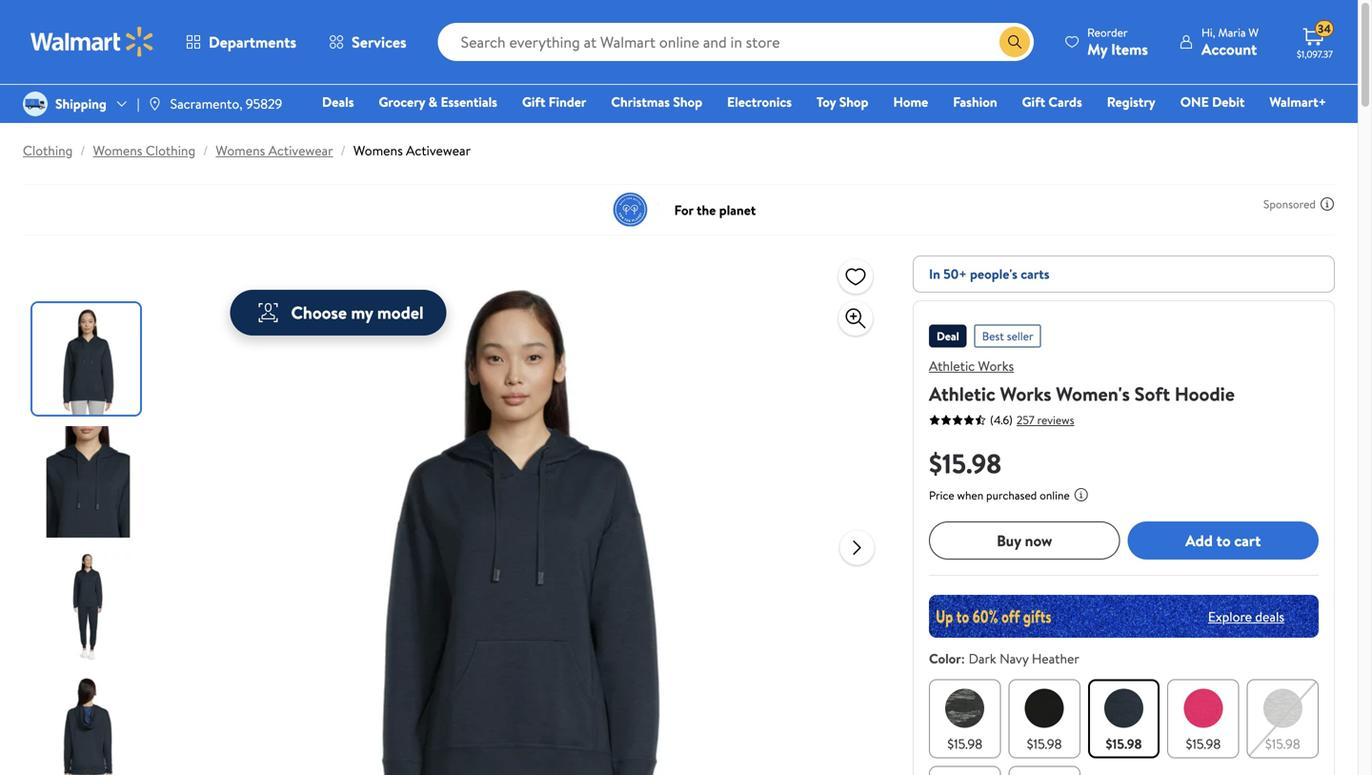 Task type: describe. For each thing, give the bounding box(es) containing it.
best seller
[[983, 328, 1034, 344]]

athletic works women's soft hoodie - image 4 of 5 image
[[32, 672, 144, 775]]

reorder
[[1088, 24, 1128, 41]]

choose my model
[[291, 301, 424, 325]]

maria
[[1219, 24, 1246, 41]]

home link
[[885, 92, 937, 112]]

zoom image modal image
[[845, 307, 868, 330]]

my
[[351, 301, 373, 325]]

shipping
[[55, 94, 107, 113]]

grocery
[[379, 92, 425, 111]]

(4.6)
[[991, 412, 1013, 428]]

color list
[[926, 675, 1323, 775]]

buy now button
[[930, 521, 1121, 560]]

in
[[930, 265, 941, 283]]

navy
[[1000, 649, 1029, 668]]

95829
[[246, 94, 282, 113]]

explore deals
[[1209, 607, 1285, 626]]

debit
[[1213, 92, 1245, 111]]

buy
[[997, 530, 1022, 551]]

finder
[[549, 92, 587, 111]]

3 / from the left
[[341, 141, 346, 160]]

online
[[1040, 487, 1070, 503]]

departments button
[[170, 19, 313, 65]]

0 vertical spatial works
[[979, 357, 1015, 375]]

seller
[[1007, 328, 1034, 344]]

2 womens from the left
[[216, 141, 265, 160]]

departments
[[209, 31, 297, 52]]

1 $15.98 button from the left
[[930, 679, 1001, 758]]

athletic works women's soft hoodie - image 3 of 5 image
[[32, 549, 144, 661]]

legal information image
[[1074, 487, 1089, 502]]

next media item image
[[846, 536, 869, 559]]

&
[[429, 92, 438, 111]]

deals
[[322, 92, 354, 111]]

model
[[377, 301, 424, 325]]

athletic works women's soft hoodie - image 2 of 5 image
[[32, 426, 144, 538]]

hi,
[[1202, 24, 1216, 41]]

services
[[352, 31, 407, 52]]

now
[[1025, 530, 1053, 551]]

1 athletic from the top
[[930, 357, 975, 375]]

gift finder
[[522, 92, 587, 111]]

deal
[[937, 328, 960, 344]]

fashion
[[954, 92, 998, 111]]

athletic works athletic works women's soft hoodie
[[930, 357, 1235, 407]]

explore
[[1209, 607, 1253, 626]]

walmart+ link
[[1262, 92, 1336, 112]]

carts
[[1021, 265, 1050, 283]]

5 $15.98 button from the left
[[1248, 679, 1319, 758]]

|
[[137, 94, 140, 113]]

hi, maria w account
[[1202, 24, 1259, 60]]

items
[[1112, 39, 1149, 60]]

1 activewear from the left
[[269, 141, 333, 160]]

search icon image
[[1008, 34, 1023, 50]]

when
[[958, 487, 984, 503]]

soft
[[1135, 380, 1171, 407]]

purchased
[[987, 487, 1037, 503]]

2 $15.98 button from the left
[[1009, 679, 1081, 758]]

gift cards link
[[1014, 92, 1091, 112]]

1 womens from the left
[[93, 141, 143, 160]]

2 / from the left
[[203, 141, 208, 160]]

shop for christmas shop
[[673, 92, 703, 111]]

1 womens activewear link from the left
[[216, 141, 333, 160]]

christmas shop
[[611, 92, 703, 111]]

4 $15.98 button from the left
[[1168, 679, 1240, 758]]

athletic works women's soft hoodie - image 1 of 5 image
[[32, 303, 144, 415]]

gift for gift finder
[[522, 92, 546, 111]]

1 / from the left
[[80, 141, 85, 160]]

add to cart button
[[1128, 521, 1319, 560]]

reorder my items
[[1088, 24, 1149, 60]]

hoodie
[[1175, 380, 1235, 407]]

deals link
[[314, 92, 363, 112]]

christmas shop link
[[603, 92, 711, 112]]

clothing link
[[23, 141, 73, 160]]

athletic works link
[[930, 357, 1015, 375]]

walmart+
[[1270, 92, 1327, 111]]

1 clothing from the left
[[23, 141, 73, 160]]

one debit link
[[1172, 92, 1254, 112]]

toy shop link
[[808, 92, 878, 112]]



Task type: locate. For each thing, give the bounding box(es) containing it.
 image for shipping
[[23, 92, 48, 116]]

one debit
[[1181, 92, 1245, 111]]

 image for sacramento, 95829
[[147, 96, 163, 112]]

walmart image
[[31, 27, 154, 57]]

athletic down deal at the top of page
[[930, 357, 975, 375]]

gift left finder
[[522, 92, 546, 111]]

womens clothing link
[[93, 141, 196, 160]]

cart
[[1235, 530, 1262, 551]]

best
[[983, 328, 1005, 344]]

1 vertical spatial works
[[1001, 380, 1052, 407]]

0 horizontal spatial womens activewear link
[[216, 141, 333, 160]]

works down best
[[979, 357, 1015, 375]]

grocery & essentials
[[379, 92, 498, 111]]

fashion link
[[945, 92, 1006, 112]]

buy now
[[997, 530, 1053, 551]]

2 athletic from the top
[[930, 380, 996, 407]]

clothing down sacramento,
[[146, 141, 196, 160]]

add to favorites list, athletic works women's soft hoodie image
[[845, 265, 868, 288]]

gift finder link
[[514, 92, 595, 112]]

1 horizontal spatial activewear
[[406, 141, 471, 160]]

0 horizontal spatial  image
[[23, 92, 48, 116]]

add to cart
[[1186, 530, 1262, 551]]

people's
[[971, 265, 1018, 283]]

choose my model button
[[230, 290, 447, 336]]

essentials
[[441, 92, 498, 111]]

clothing down shipping
[[23, 141, 73, 160]]

registry link
[[1099, 92, 1165, 112]]

Search search field
[[438, 23, 1034, 61]]

womens
[[93, 141, 143, 160], [216, 141, 265, 160], [354, 141, 403, 160]]

in 50+ people's carts
[[930, 265, 1050, 283]]

1 horizontal spatial womens activewear link
[[354, 141, 471, 160]]

women's
[[1057, 380, 1131, 407]]

electronics link
[[719, 92, 801, 112]]

color : dark navy heather
[[930, 649, 1080, 668]]

 image left shipping
[[23, 92, 48, 116]]

3 womens from the left
[[354, 141, 403, 160]]

$15.98 button
[[930, 679, 1001, 758], [1009, 679, 1081, 758], [1089, 679, 1160, 758], [1168, 679, 1240, 758], [1248, 679, 1319, 758]]

257 reviews link
[[1013, 412, 1075, 428]]

2 clothing from the left
[[146, 141, 196, 160]]

2 gift from the left
[[1023, 92, 1046, 111]]

clothing
[[23, 141, 73, 160], [146, 141, 196, 160]]

price when purchased online
[[930, 487, 1070, 503]]

home
[[894, 92, 929, 111]]

34
[[1319, 21, 1332, 37]]

athletic works women's soft hoodie image
[[215, 255, 825, 775]]

up to sixty percent off deals. shop now. image
[[930, 595, 1319, 638]]

2 horizontal spatial /
[[341, 141, 346, 160]]

2 horizontal spatial womens
[[354, 141, 403, 160]]

1 horizontal spatial  image
[[147, 96, 163, 112]]

price
[[930, 487, 955, 503]]

$1,097.37
[[1298, 48, 1334, 61]]

 image
[[23, 92, 48, 116], [147, 96, 163, 112]]

shop right christmas
[[673, 92, 703, 111]]

toy shop
[[817, 92, 869, 111]]

reviews
[[1038, 412, 1075, 428]]

cards
[[1049, 92, 1083, 111]]

1 horizontal spatial shop
[[840, 92, 869, 111]]

2 shop from the left
[[840, 92, 869, 111]]

gift cards
[[1023, 92, 1083, 111]]

:
[[962, 649, 965, 668]]

0 vertical spatial athletic
[[930, 357, 975, 375]]

/ right 'clothing' link
[[80, 141, 85, 160]]

257
[[1017, 412, 1035, 428]]

account
[[1202, 39, 1258, 60]]

1 gift from the left
[[522, 92, 546, 111]]

Walmart Site-Wide search field
[[438, 23, 1034, 61]]

2 womens activewear link from the left
[[354, 141, 471, 160]]

electronics
[[728, 92, 792, 111]]

athletic down athletic works link
[[930, 380, 996, 407]]

womens down sacramento, 95829
[[216, 141, 265, 160]]

sacramento,
[[170, 94, 243, 113]]

w
[[1249, 24, 1259, 41]]

shop
[[673, 92, 703, 111], [840, 92, 869, 111]]

0 horizontal spatial activewear
[[269, 141, 333, 160]]

gift for gift cards
[[1023, 92, 1046, 111]]

one
[[1181, 92, 1210, 111]]

works up 257
[[1001, 380, 1052, 407]]

 image right |
[[147, 96, 163, 112]]

1 horizontal spatial womens
[[216, 141, 265, 160]]

services button
[[313, 19, 423, 65]]

toy
[[817, 92, 836, 111]]

/ down sacramento,
[[203, 141, 208, 160]]

add
[[1186, 530, 1213, 551]]

dark
[[969, 649, 997, 668]]

womens down grocery
[[354, 141, 403, 160]]

womens down |
[[93, 141, 143, 160]]

works
[[979, 357, 1015, 375], [1001, 380, 1052, 407]]

gift
[[522, 92, 546, 111], [1023, 92, 1046, 111]]

0 horizontal spatial clothing
[[23, 141, 73, 160]]

shop for toy shop
[[840, 92, 869, 111]]

choose
[[291, 301, 347, 325]]

to
[[1217, 530, 1231, 551]]

athletic
[[930, 357, 975, 375], [930, 380, 996, 407]]

/ down 'deals' link
[[341, 141, 346, 160]]

1 vertical spatial athletic
[[930, 380, 996, 407]]

womens activewear link down grocery
[[354, 141, 471, 160]]

registry
[[1108, 92, 1156, 111]]

my
[[1088, 39, 1108, 60]]

(4.6) 257 reviews
[[991, 412, 1075, 428]]

sacramento, 95829
[[170, 94, 282, 113]]

color
[[930, 649, 962, 668]]

christmas
[[611, 92, 670, 111]]

activewear down 95829
[[269, 141, 333, 160]]

womens activewear link down 95829
[[216, 141, 333, 160]]

ad disclaimer and feedback image
[[1320, 196, 1336, 212]]

activewear down grocery & essentials link
[[406, 141, 471, 160]]

shop right toy
[[840, 92, 869, 111]]

explore deals link
[[1201, 599, 1293, 633]]

$15.98
[[930, 445, 1002, 482], [948, 735, 983, 753], [1027, 735, 1063, 753], [1106, 735, 1143, 753], [1186, 735, 1222, 753], [1266, 735, 1301, 753]]

gift left the cards
[[1023, 92, 1046, 111]]

50+
[[944, 265, 967, 283]]

1 horizontal spatial clothing
[[146, 141, 196, 160]]

0 horizontal spatial gift
[[522, 92, 546, 111]]

clothing / womens clothing / womens activewear / womens activewear
[[23, 141, 471, 160]]

0 horizontal spatial /
[[80, 141, 85, 160]]

2 activewear from the left
[[406, 141, 471, 160]]

deals
[[1256, 607, 1285, 626]]

1 shop from the left
[[673, 92, 703, 111]]

1 horizontal spatial /
[[203, 141, 208, 160]]

0 horizontal spatial womens
[[93, 141, 143, 160]]

3 $15.98 button from the left
[[1089, 679, 1160, 758]]

1 horizontal spatial gift
[[1023, 92, 1046, 111]]

sponsored
[[1264, 196, 1317, 212]]

womens activewear link
[[216, 141, 333, 160], [354, 141, 471, 160]]

0 horizontal spatial shop
[[673, 92, 703, 111]]



Task type: vqa. For each thing, say whether or not it's contained in the screenshot.
CLOTHING
yes



